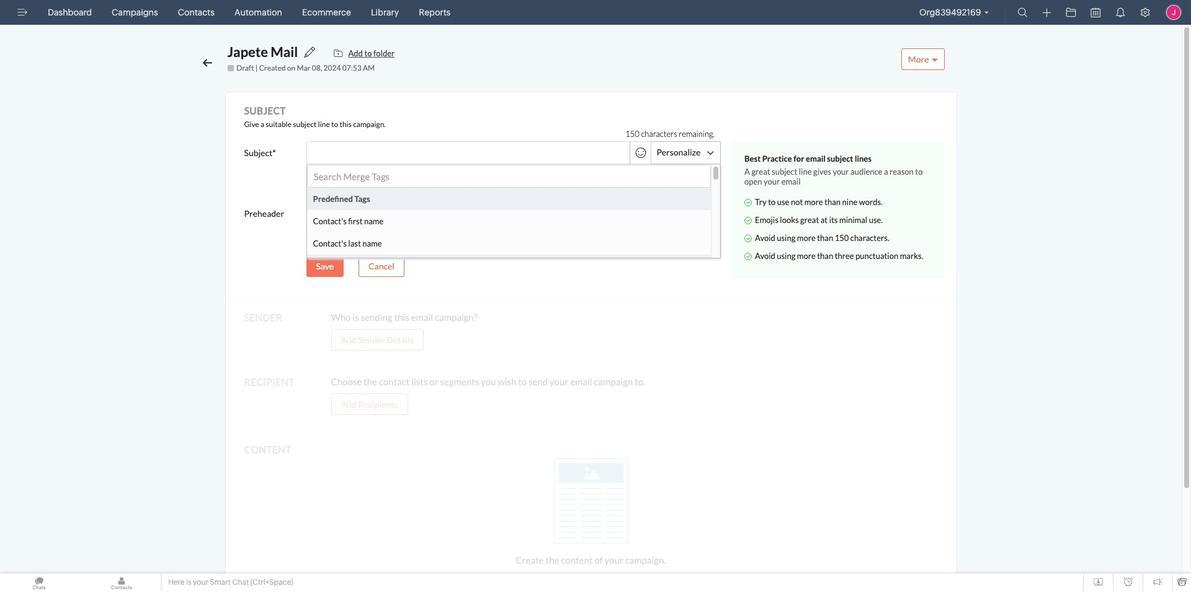 Task type: vqa. For each thing, say whether or not it's contained in the screenshot.
Reports in the top left of the page
yes



Task type: describe. For each thing, give the bounding box(es) containing it.
campaigns
[[112, 7, 158, 17]]

contacts link
[[173, 0, 220, 25]]

ecommerce link
[[297, 0, 356, 25]]

here is your smart chat (ctrl+space)
[[168, 579, 293, 588]]

chat
[[232, 579, 249, 588]]

smart
[[210, 579, 231, 588]]

dashboard
[[48, 7, 92, 17]]

(ctrl+space)
[[250, 579, 293, 588]]

ecommerce
[[302, 7, 351, 17]]

contacts image
[[83, 575, 161, 592]]

automation
[[234, 7, 282, 17]]

org839492169
[[920, 7, 981, 17]]

search image
[[1018, 7, 1028, 17]]

chats image
[[0, 575, 78, 592]]

your
[[193, 579, 208, 588]]



Task type: locate. For each thing, give the bounding box(es) containing it.
reports link
[[414, 0, 456, 25]]

is
[[186, 579, 191, 588]]

calendar image
[[1091, 7, 1101, 17]]

here
[[168, 579, 185, 588]]

dashboard link
[[43, 0, 97, 25]]

library link
[[366, 0, 404, 25]]

automation link
[[229, 0, 287, 25]]

notifications image
[[1116, 7, 1125, 17]]

library
[[371, 7, 399, 17]]

configure settings image
[[1140, 7, 1150, 17]]

quick actions image
[[1043, 8, 1051, 17]]

contacts
[[178, 7, 215, 17]]

folder image
[[1066, 7, 1076, 17]]

reports
[[419, 7, 451, 17]]

campaigns link
[[107, 0, 163, 25]]



